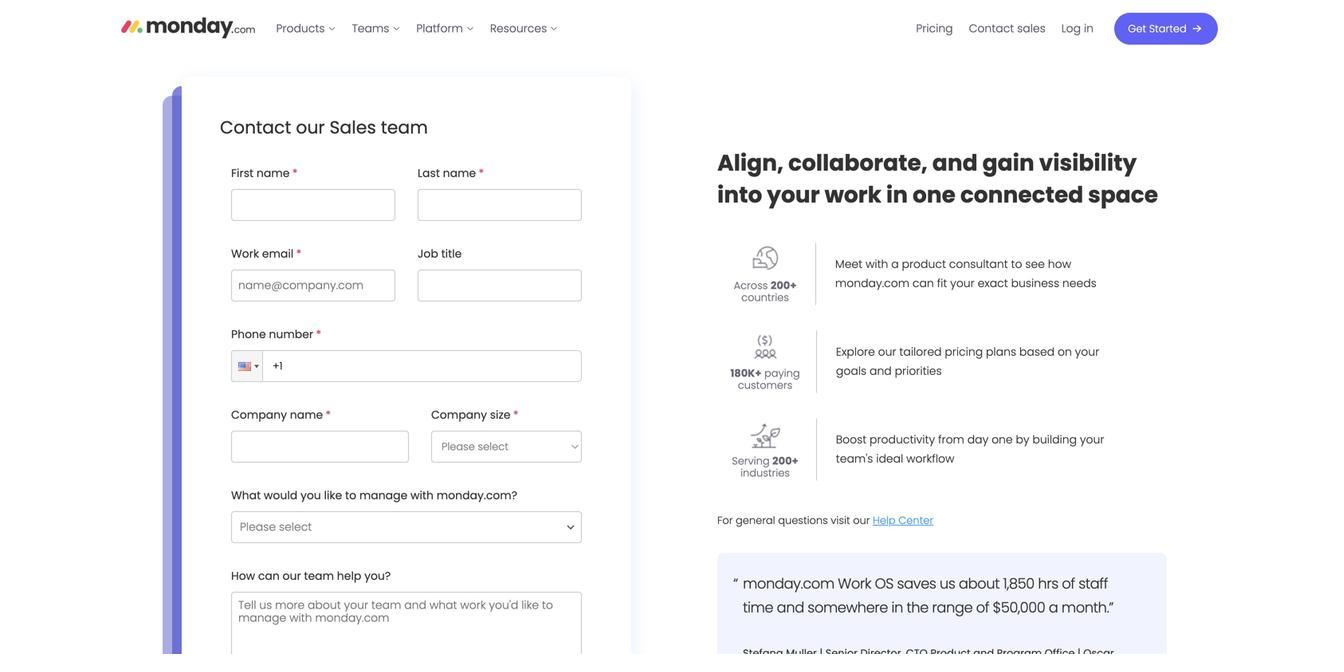 Task type: describe. For each thing, give the bounding box(es) containing it.
explore our tailored pricing plans based on your goals and priorities
[[837, 344, 1100, 379]]

job title
[[418, 246, 462, 262]]

please
[[240, 519, 276, 535]]

would
[[264, 488, 298, 503]]

based
[[1020, 344, 1055, 360]]

meet with a product consultant to see how monday.com can fit your exact business needs
[[836, 257, 1097, 291]]

with inside meet with a product consultant to see how monday.com can fit your exact business needs
[[866, 257, 889, 272]]

work
[[825, 179, 882, 211]]

log
[[1062, 21, 1082, 36]]

us
[[940, 573, 956, 594]]

last name
[[418, 165, 476, 181]]

business
[[1012, 276, 1060, 291]]

log in
[[1062, 21, 1094, 36]]

Last name text field
[[418, 189, 582, 221]]

to inside meet with a product consultant to see how monday.com can fit your exact business needs
[[1012, 257, 1023, 272]]

customers
[[738, 378, 793, 392]]

paying customers
[[738, 366, 800, 392]]

resources link
[[482, 16, 566, 42]]

across 200+ countries
[[734, 278, 797, 305]]

team for our
[[304, 568, 334, 584]]

Company name text field
[[231, 431, 409, 463]]

time
[[743, 597, 774, 618]]

into
[[718, 179, 763, 211]]

customers icon image
[[751, 332, 780, 362]]

how
[[1049, 257, 1072, 272]]

what would you like to manage with monday.com?
[[231, 488, 518, 503]]

visit
[[831, 513, 851, 528]]

in inside " monday.com work os saves us about 1,850 hrs of staff time and somewhere in the range of $50,000 a month."
[[892, 597, 904, 618]]

$50,000
[[993, 597, 1046, 618]]

boost
[[836, 432, 867, 448]]

help
[[337, 568, 362, 584]]

contact for contact our sales team
[[220, 115, 291, 140]]

staff
[[1079, 573, 1109, 594]]

priorities
[[895, 363, 942, 379]]

sales
[[330, 115, 376, 140]]

team's
[[836, 451, 874, 467]]

monday.com inside " monday.com work os saves us about 1,850 hrs of staff time and somewhere in the range of $50,000 a month."
[[743, 573, 835, 594]]

collaborate,
[[789, 147, 928, 179]]

visibility
[[1040, 147, 1138, 179]]

align,
[[718, 147, 784, 179]]

company for company size
[[431, 407, 487, 423]]

phone number
[[231, 327, 314, 342]]

and inside 'align, collaborate, and gain visibility into your work in one connected space'
[[933, 147, 978, 179]]

countries icon image
[[751, 244, 780, 274]]

teams link
[[344, 16, 409, 42]]

saves
[[898, 573, 937, 594]]

general
[[736, 513, 776, 528]]

exact
[[978, 276, 1009, 291]]

industries
[[741, 466, 790, 480]]

for
[[718, 513, 733, 528]]

our right how
[[283, 568, 301, 584]]

platform link
[[409, 16, 482, 42]]

your inside explore our tailored pricing plans based on your goals and priorities
[[1076, 344, 1100, 360]]

resources
[[490, 21, 547, 36]]

" monday.com work os saves us about 1,850 hrs of staff time and somewhere in the range of $50,000 a month."
[[734, 573, 1114, 618]]

one inside "boost productivity from day one by building your team's ideal workflow"
[[992, 432, 1013, 448]]

on
[[1058, 344, 1073, 360]]

first
[[231, 165, 254, 181]]

How can our team help you? text field
[[231, 592, 582, 654]]

center
[[899, 513, 934, 528]]

product
[[902, 257, 947, 272]]

see
[[1026, 257, 1046, 272]]

for general questions visit our help center
[[718, 513, 934, 528]]

serving 200+ industries
[[732, 454, 799, 480]]

meet
[[836, 257, 863, 272]]

how
[[231, 568, 255, 584]]

job
[[418, 246, 439, 262]]

like
[[324, 488, 342, 503]]

workflow
[[907, 451, 955, 467]]

please select
[[240, 519, 312, 535]]

Work email email field
[[231, 270, 396, 301]]

name for last name
[[443, 165, 476, 181]]

about
[[959, 573, 1000, 594]]

you
[[301, 488, 321, 503]]

contact sales link
[[962, 16, 1054, 42]]

your inside "boost productivity from day one by building your team's ideal workflow"
[[1081, 432, 1105, 448]]

sales
[[1018, 21, 1046, 36]]

connected
[[961, 179, 1084, 211]]

First name text field
[[231, 189, 396, 221]]

united states: + 1 image
[[254, 365, 259, 368]]

from
[[939, 432, 965, 448]]

Job title text field
[[418, 270, 582, 301]]

1 vertical spatial can
[[258, 568, 280, 584]]

list containing pricing
[[909, 0, 1102, 57]]

manage
[[360, 488, 408, 503]]



Task type: vqa. For each thing, say whether or not it's contained in the screenshot.
bottommost AND
yes



Task type: locate. For each thing, give the bounding box(es) containing it.
plans
[[987, 344, 1017, 360]]

can left fit
[[913, 276, 935, 291]]

align, collaborate, and gain visibility into your work in one connected space
[[718, 147, 1159, 211]]

work inside " monday.com work os saves us about 1,850 hrs of staff time and somewhere in the range of $50,000 a month."
[[838, 573, 872, 594]]

your inside meet with a product consultant to see how monday.com can fit your exact business needs
[[951, 276, 975, 291]]

contact our sales team
[[220, 115, 428, 140]]

0 horizontal spatial with
[[411, 488, 434, 503]]

boost productivity from day one by building your team's ideal workflow
[[836, 432, 1105, 467]]

os
[[875, 573, 894, 594]]

space
[[1089, 179, 1159, 211]]

fit
[[938, 276, 948, 291]]

pricing link
[[909, 16, 962, 42]]

to left 'see' at the right top
[[1012, 257, 1023, 272]]

team for sales
[[381, 115, 428, 140]]

a inside meet with a product consultant to see how monday.com can fit your exact business needs
[[892, 257, 899, 272]]

number
[[269, 327, 314, 342]]

0 horizontal spatial can
[[258, 568, 280, 584]]

what
[[231, 488, 261, 503]]

in
[[1085, 21, 1094, 36], [887, 179, 908, 211], [892, 597, 904, 618]]

2 vertical spatial in
[[892, 597, 904, 618]]

consultant
[[950, 257, 1009, 272]]

to right like
[[345, 488, 357, 503]]

200+ down countries icon
[[771, 278, 797, 293]]

list
[[268, 0, 566, 57], [909, 0, 1102, 57]]

started
[[1150, 22, 1187, 36]]

0 vertical spatial and
[[933, 147, 978, 179]]

the
[[907, 597, 929, 618]]

0 horizontal spatial to
[[345, 488, 357, 503]]

0 vertical spatial of
[[1063, 573, 1076, 594]]

your right building
[[1081, 432, 1105, 448]]

200+ inside across 200+ countries
[[771, 278, 797, 293]]

1 vertical spatial a
[[1049, 597, 1059, 618]]

"
[[734, 573, 738, 594]]

work
[[231, 246, 259, 262], [838, 573, 872, 594]]

0 vertical spatial a
[[892, 257, 899, 272]]

gain
[[983, 147, 1035, 179]]

and right goals
[[870, 363, 892, 379]]

1 vertical spatial with
[[411, 488, 434, 503]]

2 vertical spatial and
[[777, 597, 805, 618]]

1 vertical spatial in
[[887, 179, 908, 211]]

1 horizontal spatial can
[[913, 276, 935, 291]]

name for company name
[[290, 407, 323, 423]]

your down align,
[[767, 179, 820, 211]]

1 vertical spatial monday.com
[[743, 573, 835, 594]]

name for first name
[[257, 165, 290, 181]]

title
[[442, 246, 462, 262]]

0 vertical spatial to
[[1012, 257, 1023, 272]]

monday.com logo image
[[121, 10, 256, 44]]

and inside " monday.com work os saves us about 1,850 hrs of staff time and somewhere in the range of $50,000 a month."
[[777, 597, 805, 618]]

0 vertical spatial can
[[913, 276, 935, 291]]

a left product
[[892, 257, 899, 272]]

1 company from the left
[[231, 407, 287, 423]]

our right explore
[[879, 344, 897, 360]]

0 horizontal spatial team
[[304, 568, 334, 584]]

1 horizontal spatial one
[[992, 432, 1013, 448]]

0 vertical spatial in
[[1085, 21, 1094, 36]]

contact
[[970, 21, 1015, 36], [220, 115, 291, 140]]

company name
[[231, 407, 323, 423]]

0 horizontal spatial list
[[268, 0, 566, 57]]

and left 'gain'
[[933, 147, 978, 179]]

0 vertical spatial with
[[866, 257, 889, 272]]

your inside 'align, collaborate, and gain visibility into your work in one connected space'
[[767, 179, 820, 211]]

goals
[[837, 363, 867, 379]]

main element
[[268, 0, 1219, 57]]

0 horizontal spatial a
[[892, 257, 899, 272]]

1 vertical spatial 200+
[[773, 454, 799, 468]]

contact up first name
[[220, 115, 291, 140]]

in left the
[[892, 597, 904, 618]]

0 horizontal spatial work
[[231, 246, 259, 262]]

200+ for monday.com
[[771, 278, 797, 293]]

a inside " monday.com work os saves us about 1,850 hrs of staff time and somewhere in the range of $50,000 a month."
[[1049, 597, 1059, 618]]

1 horizontal spatial a
[[1049, 597, 1059, 618]]

you?
[[365, 568, 391, 584]]

somewhere
[[808, 597, 888, 618]]

one up product
[[913, 179, 956, 211]]

countries
[[742, 290, 790, 305]]

1 horizontal spatial company
[[431, 407, 487, 423]]

one inside 'align, collaborate, and gain visibility into your work in one connected space'
[[913, 179, 956, 211]]

your right on
[[1076, 344, 1100, 360]]

a down hrs
[[1049, 597, 1059, 618]]

help
[[873, 513, 896, 528]]

2 horizontal spatial and
[[933, 147, 978, 179]]

name right last
[[443, 165, 476, 181]]

of right hrs
[[1063, 573, 1076, 594]]

company for company name
[[231, 407, 287, 423]]

your right fit
[[951, 276, 975, 291]]

name up company name text box
[[290, 407, 323, 423]]

building
[[1033, 432, 1078, 448]]

in right work
[[887, 179, 908, 211]]

0 vertical spatial work
[[231, 246, 259, 262]]

1 horizontal spatial contact
[[970, 21, 1015, 36]]

and inside explore our tailored pricing plans based on your goals and priorities
[[870, 363, 892, 379]]

explore
[[837, 344, 876, 360]]

work left email
[[231, 246, 259, 262]]

0 vertical spatial one
[[913, 179, 956, 211]]

our right visit
[[854, 513, 871, 528]]

1,850
[[1004, 573, 1035, 594]]

questions
[[779, 513, 828, 528]]

can inside meet with a product consultant to see how monday.com can fit your exact business needs
[[913, 276, 935, 291]]

0 horizontal spatial one
[[913, 179, 956, 211]]

and
[[933, 147, 978, 179], [870, 363, 892, 379], [777, 597, 805, 618]]

0 horizontal spatial company
[[231, 407, 287, 423]]

200+ down industries icon on the right
[[773, 454, 799, 468]]

1 horizontal spatial with
[[866, 257, 889, 272]]

of
[[1063, 573, 1076, 594], [977, 597, 990, 618]]

contact sales
[[970, 21, 1046, 36]]

1 vertical spatial of
[[977, 597, 990, 618]]

help center link
[[873, 513, 934, 528]]

can right how
[[258, 568, 280, 584]]

of down about
[[977, 597, 990, 618]]

200+
[[771, 278, 797, 293], [773, 454, 799, 468]]

200+ for team's
[[773, 454, 799, 468]]

monday.com
[[836, 276, 910, 291], [743, 573, 835, 594]]

company size
[[431, 407, 511, 423]]

1 vertical spatial and
[[870, 363, 892, 379]]

in right log
[[1085, 21, 1094, 36]]

2 company from the left
[[431, 407, 487, 423]]

contact inside list
[[970, 21, 1015, 36]]

1 vertical spatial contact
[[220, 115, 291, 140]]

1 horizontal spatial monday.com
[[836, 276, 910, 291]]

1 vertical spatial work
[[838, 573, 872, 594]]

with right manage
[[411, 488, 434, 503]]

how can our team help you?
[[231, 568, 391, 584]]

can
[[913, 276, 935, 291], [258, 568, 280, 584]]

1 (702) 123-4567 telephone field
[[259, 350, 582, 382]]

0 vertical spatial team
[[381, 115, 428, 140]]

teams
[[352, 21, 390, 36]]

0 vertical spatial monday.com
[[836, 276, 910, 291]]

1 horizontal spatial of
[[1063, 573, 1076, 594]]

team left help
[[304, 568, 334, 584]]

email
[[262, 246, 294, 262]]

get
[[1129, 22, 1147, 36]]

0 horizontal spatial of
[[977, 597, 990, 618]]

1 list from the left
[[268, 0, 566, 57]]

monday.com up the time
[[743, 573, 835, 594]]

platform
[[417, 21, 463, 36]]

pricing
[[917, 21, 954, 36]]

1 horizontal spatial to
[[1012, 257, 1023, 272]]

day
[[968, 432, 989, 448]]

0 horizontal spatial monday.com
[[743, 573, 835, 594]]

one left by
[[992, 432, 1013, 448]]

name right first
[[257, 165, 290, 181]]

list containing products
[[268, 0, 566, 57]]

log in link
[[1054, 16, 1102, 42]]

0 horizontal spatial contact
[[220, 115, 291, 140]]

name
[[257, 165, 290, 181], [443, 165, 476, 181], [290, 407, 323, 423]]

products link
[[268, 16, 344, 42]]

size
[[490, 407, 511, 423]]

1 vertical spatial one
[[992, 432, 1013, 448]]

our left sales
[[296, 115, 325, 140]]

across
[[734, 278, 768, 293]]

pricing
[[945, 344, 984, 360]]

company down united states: + 1 icon at the bottom
[[231, 407, 287, 423]]

180k+
[[731, 366, 762, 381]]

1 horizontal spatial and
[[870, 363, 892, 379]]

monday.com inside meet with a product consultant to see how monday.com can fit your exact business needs
[[836, 276, 910, 291]]

work email
[[231, 246, 294, 262]]

range
[[933, 597, 973, 618]]

company
[[231, 407, 287, 423], [431, 407, 487, 423]]

select
[[279, 519, 312, 535]]

team
[[381, 115, 428, 140], [304, 568, 334, 584]]

2 list from the left
[[909, 0, 1102, 57]]

get started
[[1129, 22, 1187, 36]]

work up somewhere at the right bottom of the page
[[838, 573, 872, 594]]

month."
[[1062, 597, 1114, 618]]

hrs
[[1039, 573, 1059, 594]]

and right the time
[[777, 597, 805, 618]]

company left size
[[431, 407, 487, 423]]

1 horizontal spatial work
[[838, 573, 872, 594]]

needs
[[1063, 276, 1097, 291]]

monday.com down meet
[[836, 276, 910, 291]]

paying
[[765, 366, 800, 381]]

your
[[767, 179, 820, 211], [951, 276, 975, 291], [1076, 344, 1100, 360], [1081, 432, 1105, 448]]

0 horizontal spatial and
[[777, 597, 805, 618]]

1 vertical spatial team
[[304, 568, 334, 584]]

200+ inside serving 200+ industries
[[773, 454, 799, 468]]

first name
[[231, 165, 290, 181]]

1 horizontal spatial team
[[381, 115, 428, 140]]

productivity
[[870, 432, 936, 448]]

team right sales
[[381, 115, 428, 140]]

tailored
[[900, 344, 942, 360]]

1 horizontal spatial list
[[909, 0, 1102, 57]]

contact for contact sales
[[970, 21, 1015, 36]]

to
[[1012, 257, 1023, 272], [345, 488, 357, 503]]

0 vertical spatial 200+
[[771, 278, 797, 293]]

with right meet
[[866, 257, 889, 272]]

last
[[418, 165, 440, 181]]

0 vertical spatial contact
[[970, 21, 1015, 36]]

contact left sales in the right of the page
[[970, 21, 1015, 36]]

in inside 'align, collaborate, and gain visibility into your work in one connected space'
[[887, 179, 908, 211]]

1 vertical spatial to
[[345, 488, 357, 503]]

industries icon image
[[751, 420, 780, 449]]

our inside explore our tailored pricing plans based on your goals and priorities
[[879, 344, 897, 360]]



